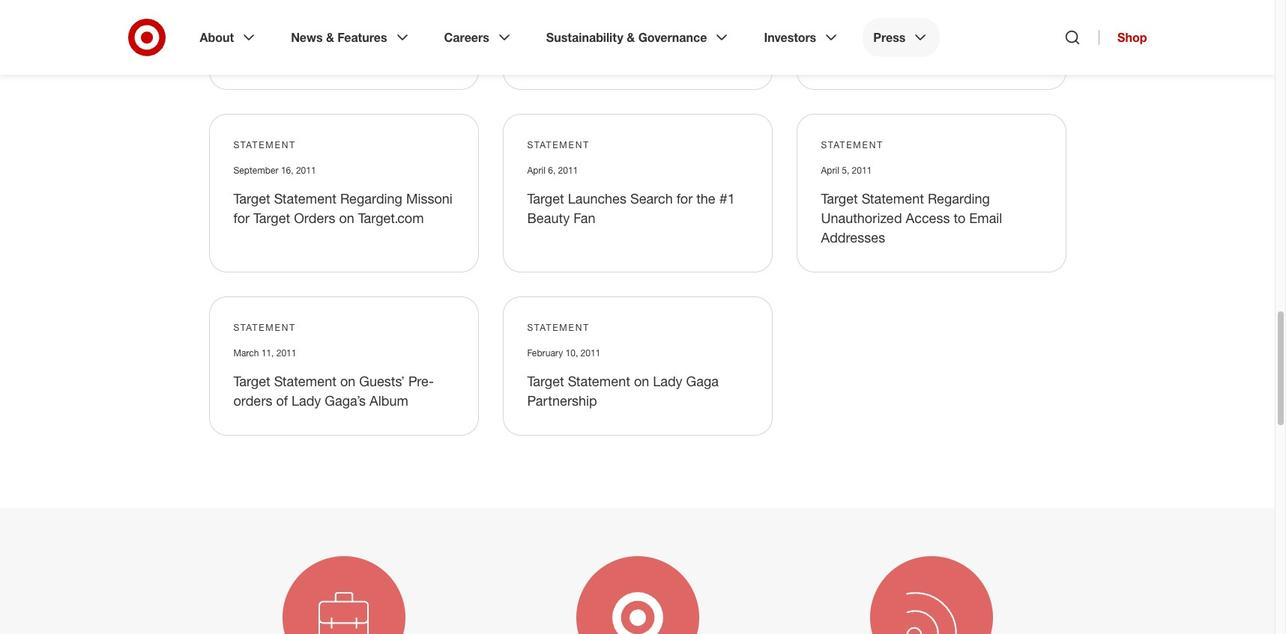 Task type: locate. For each thing, give the bounding box(es) containing it.
driver
[[573, 46, 607, 63]]

sustainability & governance link
[[536, 18, 742, 57]]

target statement regarding unauthorized access to email addresses
[[821, 190, 1002, 246]]

regarding inside target statement regarding missoni for target orders on target.com
[[340, 190, 402, 207]]

september 16, 2011
[[234, 165, 316, 176]]

statement up the news
[[283, 7, 346, 24]]

target launches search for the #1 beauty fan
[[527, 190, 735, 226]]

1 horizontal spatial april
[[821, 165, 839, 176]]

statement inside target statement on lady gaga partnership
[[568, 373, 630, 389]]

0 vertical spatial to
[[905, 7, 917, 24]]

target inside target launches search for the #1 beauty fan
[[527, 190, 564, 207]]

careers link
[[434, 18, 524, 57]]

deliver
[[921, 7, 960, 24]]

target's statement on seasonal hiring link
[[234, 7, 424, 43]]

on
[[349, 7, 365, 24], [339, 210, 354, 226], [340, 373, 356, 389], [634, 373, 649, 389]]

guests'
[[359, 373, 405, 389]]

16,
[[281, 165, 294, 176]]

strives
[[862, 7, 901, 24]]

online.
[[889, 46, 928, 63]]

0 horizontal spatial &
[[326, 30, 334, 45]]

to
[[905, 7, 917, 24], [954, 210, 966, 226]]

partnership
[[527, 392, 597, 409]]

1 vertical spatial of
[[276, 392, 288, 409]]

sustainability & governance
[[546, 30, 707, 45]]

2 & from the left
[[627, 30, 635, 45]]

lady
[[653, 373, 683, 389], [292, 392, 321, 409]]

statement up april 6, 2011 at the top
[[527, 139, 590, 150]]

lady left gaga
[[653, 373, 683, 389]]

march 11, 2011
[[234, 348, 296, 359]]

target inside target strives to deliver an exceptional guest experience in our stores and online.
[[821, 7, 858, 24]]

april for target launches search for the #1 beauty fan
[[527, 165, 546, 176]]

6,
[[548, 165, 556, 176]]

1 horizontal spatial &
[[627, 30, 635, 45]]

& for news
[[326, 30, 334, 45]]

wheldon
[[639, 46, 693, 63]]

target for target strives to deliver an exceptional guest experience in our stores and online.
[[821, 7, 858, 24]]

target strives to deliver an exceptional guest experience in our stores and online.
[[821, 7, 1037, 63]]

1 & from the left
[[326, 30, 334, 45]]

&
[[326, 30, 334, 45], [627, 30, 635, 45]]

of inside statements regarding the passing of former target chip ganassi racing driver dan wheldon
[[527, 27, 539, 43]]

2 horizontal spatial regarding
[[928, 190, 990, 207]]

to left email
[[954, 210, 966, 226]]

april left 5,
[[821, 165, 839, 176]]

1 vertical spatial lady
[[292, 392, 321, 409]]

target statement regarding unauthorized access to email addresses link
[[821, 190, 1002, 246]]

statement up february 10, 2011
[[527, 322, 590, 333]]

2011 for fan
[[558, 165, 578, 176]]

1 horizontal spatial of
[[527, 27, 539, 43]]

addresses
[[821, 229, 885, 246]]

april left 6,
[[527, 165, 546, 176]]

& inside news & features link
[[326, 30, 334, 45]]

of inside the target statement on guests' pre- orders of lady gaga's album
[[276, 392, 288, 409]]

for down september
[[234, 210, 250, 226]]

0 horizontal spatial of
[[276, 392, 288, 409]]

2011 right 11,
[[276, 348, 296, 359]]

the
[[666, 7, 685, 24], [697, 190, 716, 207]]

2011 right 10,
[[581, 348, 601, 359]]

on inside the target statement on guests' pre- orders of lady gaga's album
[[340, 373, 356, 389]]

target for target statement on lady gaga partnership
[[527, 373, 564, 389]]

of
[[527, 27, 539, 43], [276, 392, 288, 409]]

0 vertical spatial for
[[677, 190, 693, 207]]

0 horizontal spatial april
[[527, 165, 546, 176]]

target
[[821, 7, 858, 24], [590, 27, 627, 43], [234, 190, 270, 207], [527, 190, 564, 207], [821, 190, 858, 207], [253, 210, 290, 226], [234, 373, 270, 389], [527, 373, 564, 389]]

10,
[[566, 348, 578, 359]]

target's statement on seasonal hiring
[[234, 7, 424, 43]]

investors link
[[754, 18, 851, 57]]

2011
[[296, 165, 316, 176], [558, 165, 578, 176], [852, 165, 872, 176], [276, 348, 296, 359], [581, 348, 601, 359]]

on inside target statement regarding missoni for target orders on target.com
[[339, 210, 354, 226]]

1 vertical spatial to
[[954, 210, 966, 226]]

0 horizontal spatial to
[[905, 7, 917, 24]]

missoni
[[406, 190, 453, 207]]

0 horizontal spatial the
[[666, 7, 685, 24]]

target down september
[[234, 190, 270, 207]]

1 vertical spatial for
[[234, 210, 250, 226]]

target up partnership
[[527, 373, 564, 389]]

statement up the orders
[[274, 190, 337, 207]]

press
[[873, 30, 906, 45]]

orders
[[294, 210, 335, 226]]

the up governance
[[666, 7, 685, 24]]

to up the guest on the right of page
[[905, 7, 917, 24]]

fan
[[574, 210, 596, 226]]

target statement regarding missoni for target orders on target.com link
[[234, 190, 453, 226]]

regarding up email
[[928, 190, 990, 207]]

on up features
[[349, 7, 365, 24]]

0 vertical spatial lady
[[653, 373, 683, 389]]

statement inside target statement regarding unauthorized access to email addresses
[[862, 190, 924, 207]]

1 horizontal spatial regarding
[[600, 7, 662, 24]]

target for target statement regarding missoni for target orders on target.com
[[234, 190, 270, 207]]

guest
[[894, 27, 928, 43]]

regarding up target.com
[[340, 190, 402, 207]]

1 vertical spatial the
[[697, 190, 716, 207]]

0 horizontal spatial for
[[234, 210, 250, 226]]

for
[[677, 190, 693, 207], [234, 210, 250, 226]]

regarding inside statements regarding the passing of former target chip ganassi racing driver dan wheldon
[[600, 7, 662, 24]]

the left #1
[[697, 190, 716, 207]]

careers
[[444, 30, 489, 45]]

target down 5,
[[821, 190, 858, 207]]

news & features link
[[280, 18, 422, 57]]

target up dan
[[590, 27, 627, 43]]

& inside sustainability & governance link
[[627, 30, 635, 45]]

of right orders
[[276, 392, 288, 409]]

target for target statement regarding unauthorized access to email addresses
[[821, 190, 858, 207]]

target up orders
[[234, 373, 270, 389]]

1 horizontal spatial to
[[954, 210, 966, 226]]

statement up march 11, 2011
[[234, 322, 296, 333]]

target up beauty
[[527, 190, 564, 207]]

2011 right 6,
[[558, 165, 578, 176]]

1 horizontal spatial the
[[697, 190, 716, 207]]

2 april from the left
[[821, 165, 839, 176]]

february
[[527, 348, 563, 359]]

0 vertical spatial of
[[527, 27, 539, 43]]

regarding inside target statement regarding unauthorized access to email addresses
[[928, 190, 990, 207]]

shop
[[1118, 30, 1147, 45]]

regarding up sustainability & governance
[[600, 7, 662, 24]]

and
[[862, 46, 885, 63]]

target inside target statement on lady gaga partnership
[[527, 373, 564, 389]]

stores
[[821, 46, 858, 63]]

gaga
[[686, 373, 719, 389]]

target up exceptional on the right top of the page
[[821, 7, 858, 24]]

september
[[234, 165, 279, 176]]

2011 for on
[[296, 165, 316, 176]]

april
[[527, 165, 546, 176], [821, 165, 839, 176]]

february 10, 2011
[[527, 348, 601, 359]]

on inside target statement on lady gaga partnership
[[634, 373, 649, 389]]

lady inside the target statement on guests' pre- orders of lady gaga's album
[[292, 392, 321, 409]]

target inside the target statement on guests' pre- orders of lady gaga's album
[[234, 373, 270, 389]]

of up racing
[[527, 27, 539, 43]]

target inside target statement regarding unauthorized access to email addresses
[[821, 190, 858, 207]]

to inside target strives to deliver an exceptional guest experience in our stores and online.
[[905, 7, 917, 24]]

statement
[[283, 7, 346, 24], [234, 139, 296, 150], [527, 139, 590, 150], [821, 139, 884, 150], [274, 190, 337, 207], [862, 190, 924, 207], [234, 322, 296, 333], [527, 322, 590, 333], [274, 373, 337, 389], [568, 373, 630, 389]]

on inside target's statement on seasonal hiring
[[349, 7, 365, 24]]

statement up unauthorized
[[862, 190, 924, 207]]

statement down 10,
[[568, 373, 630, 389]]

0 horizontal spatial regarding
[[340, 190, 402, 207]]

statement up gaga's
[[274, 373, 337, 389]]

for inside target launches search for the #1 beauty fan
[[677, 190, 693, 207]]

lady left gaga's
[[292, 392, 321, 409]]

regarding
[[600, 7, 662, 24], [340, 190, 402, 207], [928, 190, 990, 207]]

hiring
[[234, 27, 269, 43]]

2011 for lady
[[276, 348, 296, 359]]

0 horizontal spatial lady
[[292, 392, 321, 409]]

email
[[970, 210, 1002, 226]]

racing
[[527, 46, 569, 63]]

1 horizontal spatial lady
[[653, 373, 683, 389]]

investors
[[764, 30, 816, 45]]

target for target statement on guests' pre- orders of lady gaga's album
[[234, 373, 270, 389]]

to inside target statement regarding unauthorized access to email addresses
[[954, 210, 966, 226]]

2011 right 5,
[[852, 165, 872, 176]]

for right search
[[677, 190, 693, 207]]

our
[[1017, 27, 1037, 43]]

0 vertical spatial the
[[666, 7, 685, 24]]

1 horizontal spatial for
[[677, 190, 693, 207]]

on up gaga's
[[340, 373, 356, 389]]

about
[[200, 30, 234, 45]]

april 5, 2011
[[821, 165, 872, 176]]

2011 right 16,
[[296, 165, 316, 176]]

on left gaga
[[634, 373, 649, 389]]

1 april from the left
[[527, 165, 546, 176]]

5,
[[842, 165, 849, 176]]

on right the orders
[[339, 210, 354, 226]]



Task type: vqa. For each thing, say whether or not it's contained in the screenshot.


Task type: describe. For each thing, give the bounding box(es) containing it.
#1
[[719, 190, 735, 207]]

in
[[1003, 27, 1013, 43]]

sustainability
[[546, 30, 624, 45]]

target.com
[[358, 210, 424, 226]]

pre-
[[409, 373, 434, 389]]

target's
[[234, 7, 279, 24]]

search
[[630, 190, 673, 207]]

shop link
[[1099, 30, 1147, 45]]

& for sustainability
[[627, 30, 635, 45]]

statement inside the target statement on guests' pre- orders of lady gaga's album
[[274, 373, 337, 389]]

exceptional
[[821, 27, 890, 43]]

target left the orders
[[253, 210, 290, 226]]

regarding for target statement regarding unauthorized access to email addresses
[[928, 190, 990, 207]]

gaga's
[[325, 392, 366, 409]]

11,
[[261, 348, 274, 359]]

chip
[[630, 27, 659, 43]]

governance
[[638, 30, 707, 45]]

on for target's statement on seasonal hiring
[[349, 7, 365, 24]]

the inside target launches search for the #1 beauty fan
[[697, 190, 716, 207]]

regarding for target statement regarding missoni for target orders on target.com
[[340, 190, 402, 207]]

launches
[[568, 190, 627, 207]]

statement inside target statement regarding missoni for target orders on target.com
[[274, 190, 337, 207]]

the inside statements regarding the passing of former target chip ganassi racing driver dan wheldon
[[666, 7, 685, 24]]

seasonal
[[368, 7, 424, 24]]

unauthorized
[[821, 210, 902, 226]]

experience
[[932, 27, 999, 43]]

ganassi
[[662, 27, 711, 43]]

target launches search for the #1 beauty fan link
[[527, 190, 735, 226]]

target statement on lady gaga partnership
[[527, 373, 719, 409]]

album
[[370, 392, 408, 409]]

dan
[[611, 46, 635, 63]]

features
[[338, 30, 387, 45]]

target inside statements regarding the passing of former target chip ganassi racing driver dan wheldon
[[590, 27, 627, 43]]

on for target statement on lady gaga partnership
[[634, 373, 649, 389]]

march
[[234, 348, 259, 359]]

statement up april 5, 2011
[[821, 139, 884, 150]]

target statement on lady gaga partnership link
[[527, 373, 719, 409]]

orders
[[234, 392, 272, 409]]

passing
[[689, 7, 736, 24]]

statement inside target's statement on seasonal hiring
[[283, 7, 346, 24]]

target statement on guests' pre- orders of lady gaga's album link
[[234, 373, 434, 409]]

news & features
[[291, 30, 387, 45]]

news
[[291, 30, 323, 45]]

target strives to deliver an exceptional guest experience in our stores and online. link
[[821, 7, 1037, 63]]

target statement on guests' pre- orders of lady gaga's album
[[234, 373, 434, 409]]

about link
[[189, 18, 268, 57]]

for inside target statement regarding missoni for target orders on target.com
[[234, 210, 250, 226]]

an
[[964, 7, 979, 24]]

2011 for addresses
[[852, 165, 872, 176]]

april for target statement regarding unauthorized access to email addresses
[[821, 165, 839, 176]]

access
[[906, 210, 950, 226]]

on for target statement on guests' pre- orders of lady gaga's album
[[340, 373, 356, 389]]

lady inside target statement on lady gaga partnership
[[653, 373, 683, 389]]

former
[[543, 27, 586, 43]]

target for target launches search for the #1 beauty fan
[[527, 190, 564, 207]]

target statement regarding missoni for target orders on target.com
[[234, 190, 453, 226]]

statement up september
[[234, 139, 296, 150]]

statements
[[527, 7, 596, 24]]

april 6, 2011
[[527, 165, 578, 176]]

statements regarding the passing of former target chip ganassi racing driver dan wheldon
[[527, 7, 736, 63]]

press link
[[863, 18, 940, 57]]

beauty
[[527, 210, 570, 226]]

statements regarding the passing of former target chip ganassi racing driver dan wheldon link
[[527, 7, 736, 63]]



